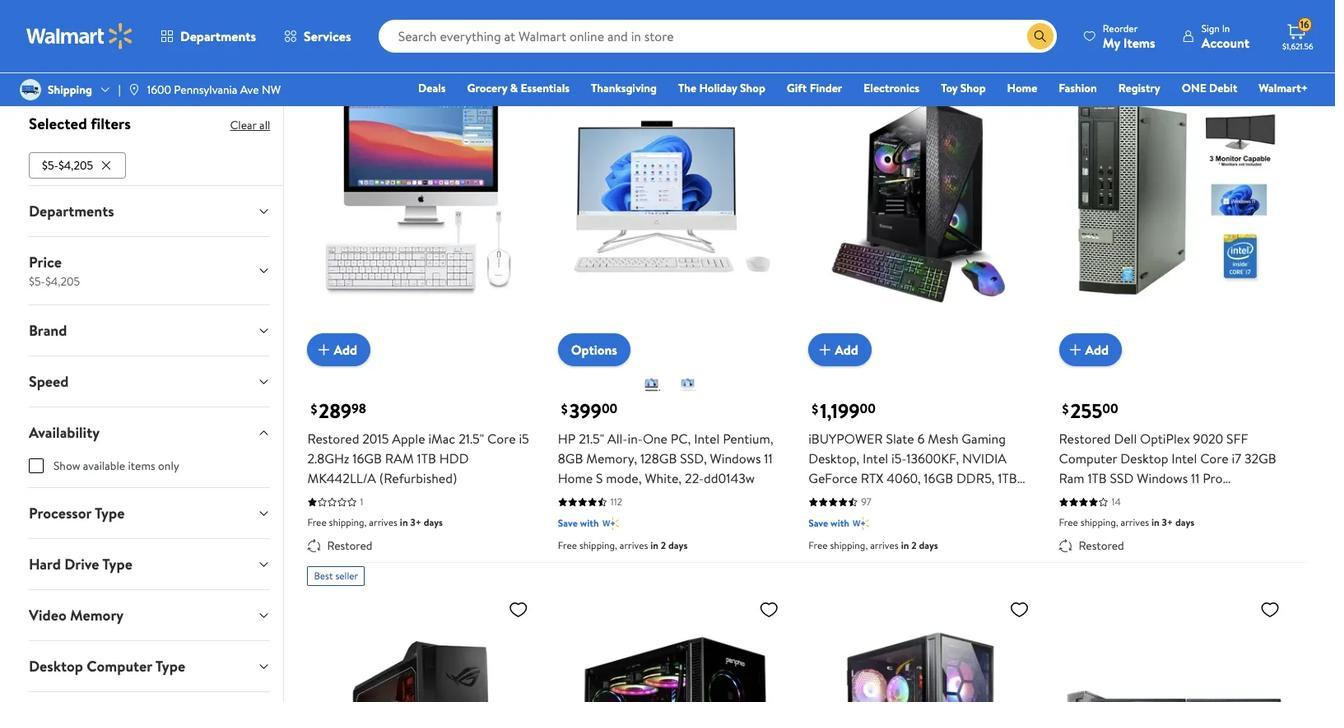 Task type: vqa. For each thing, say whether or not it's contained in the screenshot.
'Best Seller'
yes



Task type: describe. For each thing, give the bounding box(es) containing it.
$4,205 inside price $5-$4,205
[[45, 274, 80, 290]]

00 for 255
[[1102, 400, 1118, 418]]

windows inside "hp 21.5" all-in-one pc, intel pentium, 8gb memory, 128gb ssd, windows 11 home s mode, white, 22-dd0143w"
[[710, 450, 761, 468]]

1
[[360, 495, 363, 509]]

optiplex
[[1140, 430, 1190, 448]]

dell
[[1114, 430, 1137, 448]]

1 vertical spatial best
[[314, 569, 333, 583]]

add for 1,199
[[835, 341, 858, 359]]

filters
[[91, 113, 131, 134]]

in down white,
[[650, 538, 658, 552]]

in down ram
[[400, 515, 408, 529]]

availability button
[[16, 408, 283, 458]]

in for 1,199
[[808, 23, 817, 37]]

options link
[[558, 334, 631, 366]]

rgb,
[[963, 489, 992, 507]]

restored inside the restored dell optiplex 9020 sff computer desktop intel core i7 32gb ram 1tb ssd windows 11 pro (refurbished)
[[1059, 430, 1111, 448]]

6
[[917, 430, 925, 448]]

$ for 1,199
[[812, 400, 818, 418]]

mode,
[[606, 469, 642, 487]]

intel for 1,199
[[863, 450, 888, 468]]

core inside the restored dell optiplex 9020 sff computer desktop intel core i7 32gb ram 1tb ssd windows 11 pro (refurbished)
[[1200, 450, 1229, 468]]

00 for 1,199
[[860, 400, 876, 418]]

restored inside the restored 2015 apple imac 21.5" core i5 2.8ghz 16gb ram 1tb hdd mk442ll/a (refurbished)
[[307, 430, 359, 448]]

pc,
[[671, 430, 691, 448]]

people's for 1,199
[[839, 23, 874, 37]]

hard drive type button
[[16, 540, 283, 590]]

deals link
[[411, 79, 453, 97]]

days down white,
[[668, 538, 688, 552]]

pro
[[1203, 469, 1223, 487]]

departments inside "departments" 'tab'
[[29, 201, 114, 222]]

hp
[[558, 430, 576, 448]]

availability tab
[[16, 408, 283, 458]]

0 vertical spatial departments button
[[147, 16, 270, 56]]

apple
[[392, 430, 425, 448]]

type inside processor type dropdown button
[[95, 503, 125, 524]]

1 vertical spatial seller
[[335, 569, 358, 583]]

4060,
[[887, 469, 921, 487]]

Walmart Site-Wide search field
[[378, 20, 1057, 53]]

nvidia
[[962, 450, 1007, 468]]

jet black image
[[643, 376, 663, 395]]

home link
[[1000, 79, 1045, 97]]

shipping, down 14
[[1081, 515, 1118, 529]]

hp 21.5" all-in-one pc, intel pentium, 8gb memory, 128gb ssd, windows 11 home s mode, white, 22-dd0143w
[[558, 430, 773, 487]]

price $5-$4,205
[[29, 252, 80, 290]]

carts for 399
[[632, 23, 653, 37]]

thanksgiving link
[[584, 79, 664, 97]]

|
[[118, 81, 121, 98]]

ibuypower slate 6 mesh gaming desktop, intel i5-13600kf, nvidia geforce rtx 4060, 16gb ddr5, 1tb nvme ssd, liquid cooled, rgb, windows 11 home 64-bit, slatemshi5n4602
[[808, 430, 1017, 547]]

stgaubron gaming desktop pc, intel core i7 3.4g up to 3.9g, 32g ram, 1t ssd, geforce gtx 1660 super 6g gddr6, 600m wifi, bt 5.0, rgb fan x 6, rgb keyboard&mouse&mouse pad, rgb bt sound bar, w10h64 image
[[808, 593, 1036, 702]]

ddr5,
[[956, 469, 995, 487]]

fashion link
[[1051, 79, 1104, 97]]

account
[[1202, 33, 1250, 51]]

brand tab
[[16, 306, 283, 356]]

1tb inside ibuypower slate 6 mesh gaming desktop, intel i5-13600kf, nvidia geforce rtx 4060, 16gb ddr5, 1tb nvme ssd, liquid cooled, rgb, windows 11 home 64-bit, slatemshi5n4602
[[998, 469, 1017, 487]]

slate
[[886, 430, 914, 448]]

desktop,
[[808, 450, 860, 468]]

64-
[[912, 509, 933, 527]]

people's for 399
[[594, 23, 629, 37]]

days down the restored 2015 apple imac 21.5" core i5 2.8ghz 16gb ram 1tb hdd mk442ll/a (refurbished)
[[424, 515, 443, 529]]

applied filters section element
[[29, 113, 131, 134]]

speed tab
[[16, 357, 283, 407]]

$1,621.56
[[1282, 40, 1313, 52]]

intel inside the restored dell optiplex 9020 sff computer desktop intel core i7 32gb ram 1tb ssd windows 11 pro (refurbished)
[[1172, 450, 1197, 468]]

toy shop link
[[934, 79, 993, 97]]

$4,205 inside button
[[58, 158, 93, 174]]

show available items only
[[54, 458, 179, 475]]

$ 399 00
[[561, 397, 618, 425]]

reorder
[[1103, 21, 1138, 35]]

ssd
[[1110, 469, 1134, 487]]

with for 1,199
[[831, 516, 849, 530]]

2.8ghz
[[307, 450, 349, 468]]

walmart+ link
[[1251, 79, 1315, 97]]

save for 399
[[558, 516, 578, 530]]

22-
[[685, 469, 704, 487]]

intel for 399
[[694, 430, 720, 448]]

electronics link
[[856, 79, 927, 97]]

ram
[[385, 450, 414, 468]]

drive
[[64, 555, 99, 575]]

in inside sign in account
[[1222, 21, 1230, 35]]

one debit link
[[1174, 79, 1245, 97]]

shop inside toy shop link
[[960, 80, 986, 96]]

1 vertical spatial departments button
[[16, 187, 283, 237]]

$ for 255
[[1062, 400, 1069, 418]]

$5-$4,205 list item
[[29, 150, 129, 179]]

save with for 1,199
[[808, 516, 849, 530]]

in for 399
[[558, 23, 566, 37]]

in down the restored dell optiplex 9020 sff computer desktop intel core i7 32gb ram 1tb ssd windows 11 pro (refurbished)
[[1152, 515, 1160, 529]]

00 for 399
[[602, 400, 618, 418]]

one
[[643, 430, 668, 448]]

add button for 289
[[307, 334, 370, 366]]

the holiday shop link
[[671, 79, 773, 97]]

windows inside the restored dell optiplex 9020 sff computer desktop intel core i7 32gb ram 1tb ssd windows 11 pro (refurbished)
[[1137, 469, 1188, 487]]

50+
[[819, 23, 836, 37]]

all-
[[608, 430, 628, 448]]

21.5" inside the restored 2015 apple imac 21.5" core i5 2.8ghz 16gb ram 1tb hdd mk442ll/a (refurbished)
[[459, 430, 484, 448]]

with for 399
[[580, 516, 599, 530]]

add button for 255
[[1059, 334, 1122, 366]]

hp 21.5" all-in-one pc, intel pentium, 8gb memory, 128gb ssd, windows 11 home s mode, white, 22-dd0143w image
[[558, 46, 785, 353]]

16
[[1300, 17, 1309, 31]]

desktop computer type button
[[16, 642, 283, 692]]

asus rog strix gt15 gaming desktop, intel core i7-12700f, nvidia geforce rtx 3080, 16gb ddr4, 1tb ssd, windows 11, g15cf-wb786 image
[[307, 593, 535, 702]]

Search search field
[[378, 20, 1057, 53]]

brand button
[[16, 306, 283, 356]]

registry
[[1118, 80, 1160, 96]]

13600kf,
[[906, 450, 959, 468]]

 image for 1600 pennsylvania ave nw
[[127, 83, 140, 96]]

liquid
[[878, 489, 912, 507]]

sign in to add to favorites list, asus rog strix gt15 gaming desktop, intel core i7-12700f, nvidia geforce rtx 3080, 16gb ddr4, 1tb ssd, windows 11, g15cf-wb786 image
[[509, 599, 528, 620]]

sign in to add to favorites list, hp 21.5" all-in-one pc, intel pentium, 8gb memory, 128gb ssd, windows 11 home s mode, white, 22-dd0143w image
[[759, 52, 779, 73]]

2 for 1,199
[[911, 538, 917, 552]]

8gb
[[558, 450, 583, 468]]

geforce
[[808, 469, 858, 487]]

days down 64- at the right of the page
[[919, 538, 938, 552]]

debit
[[1209, 80, 1237, 96]]

desktop inside dropdown button
[[29, 657, 83, 677]]

0 horizontal spatial best seller
[[314, 569, 358, 583]]

&
[[510, 80, 518, 96]]

in-
[[628, 430, 643, 448]]

deals
[[418, 80, 446, 96]]

ssd, inside ibuypower slate 6 mesh gaming desktop, intel i5-13600kf, nvidia geforce rtx 4060, 16gb ddr5, 1tb nvme ssd, liquid cooled, rgb, windows 11 home 64-bit, slatemshi5n4602
[[848, 489, 875, 507]]

11 inside the restored dell optiplex 9020 sff computer desktop intel core i7 32gb ram 1tb ssd windows 11 pro (refurbished)
[[1191, 469, 1200, 487]]

toy
[[941, 80, 958, 96]]

free shipping, arrives in 3+ days for 255
[[1059, 515, 1195, 529]]

only
[[158, 458, 179, 475]]

ave
[[240, 81, 259, 98]]

sign
[[1202, 21, 1220, 35]]

free shipping, arrives in 2 days for 399
[[558, 538, 688, 552]]

2015
[[362, 430, 389, 448]]

$5- inside $5-$4,205 button
[[42, 158, 58, 174]]

$5-$4,205 button
[[29, 153, 126, 179]]

1,199
[[820, 397, 860, 425]]

shipping, down walmart plus icon
[[830, 538, 868, 552]]

289
[[319, 397, 351, 425]]

32gb
[[1245, 450, 1277, 468]]

items
[[128, 458, 155, 475]]

video
[[29, 606, 66, 626]]

add for 255
[[1085, 341, 1109, 359]]

0 vertical spatial seller
[[1087, 22, 1110, 36]]

(refurbished) inside the restored dell optiplex 9020 sff computer desktop intel core i7 32gb ram 1tb ssd windows 11 pro (refurbished)
[[1059, 489, 1137, 507]]

$ 1,199 00
[[812, 397, 876, 425]]

11 inside ibuypower slate 6 mesh gaming desktop, intel i5-13600kf, nvidia geforce rtx 4060, 16gb ddr5, 1tb nvme ssd, liquid cooled, rgb, windows 11 home 64-bit, slatemshi5n4602
[[863, 509, 871, 527]]

restored 2015 apple imac 21.5" core i5 2.8ghz 16gb ram 1tb hdd mk442ll/a (refurbished) image
[[307, 46, 535, 353]]

processor type tab
[[16, 489, 283, 539]]

core inside the restored 2015 apple imac 21.5" core i5 2.8ghz 16gb ram 1tb hdd mk442ll/a (refurbished)
[[487, 430, 516, 448]]

dd0143w
[[704, 469, 755, 487]]

nw
[[262, 81, 281, 98]]

add to cart image
[[1066, 340, 1085, 360]]

arrives down 14
[[1121, 515, 1149, 529]]

grocery
[[467, 80, 507, 96]]

clear
[[230, 117, 257, 133]]

1tb inside the restored 2015 apple imac 21.5" core i5 2.8ghz 16gb ram 1tb hdd mk442ll/a (refurbished)
[[417, 450, 436, 468]]

1600
[[147, 81, 171, 98]]

16gb inside the restored 2015 apple imac 21.5" core i5 2.8ghz 16gb ram 1tb hdd mk442ll/a (refurbished)
[[352, 450, 382, 468]]

sign in to add to favorites list, stgaubron gaming desktop pc, intel core i7 3.4g up to 3.9g, 32g ram, 1t ssd, geforce gtx 1660 super 6g gddr6, 600m wifi, bt 5.0, rgb fan x 6, rgb keyboard&mouse&mouse pad, rgb bt sound bar, w10h64 image
[[1010, 599, 1029, 620]]

availability
[[29, 423, 100, 443]]

walmart+
[[1259, 80, 1308, 96]]



Task type: locate. For each thing, give the bounding box(es) containing it.
add button up 1,199
[[808, 334, 872, 366]]

hard drive type tab
[[16, 540, 283, 590]]

add to cart image up 1,199
[[815, 340, 835, 360]]

2 $ from the left
[[561, 400, 568, 418]]

walmart plus image
[[602, 515, 619, 532]]

periphio firestorm prebuilt gaming pc | amd ryzen 5 5600x (4.6ghz turbo) | radeon rx 6600 (8gb) | 1tb m.2 nvme ssd | 16gb ddr4 ram | windows 10 gaming desktop computer | wifi + bt image
[[558, 593, 785, 702]]

0 vertical spatial (refurbished)
[[379, 469, 457, 487]]

desktop
[[1120, 450, 1168, 468], [29, 657, 83, 677]]

days down the restored dell optiplex 9020 sff computer desktop intel core i7 32gb ram 1tb ssd windows 11 pro (refurbished)
[[1175, 515, 1195, 529]]

$4,205 down 'selected filters'
[[58, 158, 93, 174]]

shipping, down walmart plus image
[[579, 538, 617, 552]]

ssd,
[[680, 450, 707, 468], [848, 489, 875, 507]]

 image for shipping
[[20, 79, 41, 100]]

computer up ram
[[1059, 450, 1117, 468]]

0 horizontal spatial 16gb
[[352, 450, 382, 468]]

departments tab
[[16, 187, 283, 237]]

add to cart image up 289
[[314, 340, 334, 360]]

add up $ 255 00
[[1085, 341, 1109, 359]]

00 up ibuypower
[[860, 400, 876, 418]]

desktop computer type
[[29, 657, 185, 677]]

add button for 1,199
[[808, 334, 872, 366]]

add up $ 1,199 00 at right
[[835, 341, 858, 359]]

16gb up cooled,
[[924, 469, 953, 487]]

1 horizontal spatial add to cart image
[[815, 340, 835, 360]]

search icon image
[[1034, 30, 1047, 43]]

desktop down dell
[[1120, 450, 1168, 468]]

carts for 1,199
[[876, 23, 898, 37]]

0 horizontal spatial add
[[334, 341, 357, 359]]

3+ for 255
[[1162, 515, 1173, 529]]

price tab
[[16, 238, 283, 305]]

1 vertical spatial $5-
[[29, 274, 45, 290]]

with left walmart plus image
[[580, 516, 599, 530]]

sign in to add to favorites list, ibuypower slate 6 mesh gaming desktop, intel i5-13600kf, nvidia geforce rtx 4060, 16gb ddr5, 1tb nvme ssd, liquid cooled, rgb, windows 11 home 64-bit, slatemshi5n4602 image
[[1010, 52, 1029, 73]]

0 horizontal spatial add button
[[307, 334, 370, 366]]

selected filters
[[29, 113, 131, 134]]

carts
[[632, 23, 653, 37], [876, 23, 898, 37]]

0 horizontal spatial home
[[558, 469, 593, 487]]

home down liquid
[[874, 509, 909, 527]]

sign in to add to favorites list, periphio firestorm prebuilt gaming pc | amd ryzen 5 5600x (4.6ghz turbo) | radeon rx 6600 (8gb) | 1tb m.2 nvme ssd | 16gb ddr4 ram | windows 10 gaming desktop computer | wifi + bt image
[[759, 599, 779, 620]]

00 up dell
[[1102, 400, 1118, 418]]

1 vertical spatial computer
[[87, 657, 152, 677]]

21.5" up hdd
[[459, 430, 484, 448]]

type inside hard drive type dropdown button
[[102, 555, 132, 575]]

0 vertical spatial desktop
[[1120, 450, 1168, 468]]

2 add to cart image from the left
[[815, 340, 835, 360]]

1 add from the left
[[334, 341, 357, 359]]

16gb inside ibuypower slate 6 mesh gaming desktop, intel i5-13600kf, nvidia geforce rtx 4060, 16gb ddr5, 1tb nvme ssd, liquid cooled, rgb, windows 11 home 64-bit, slatemshi5n4602
[[924, 469, 953, 487]]

days
[[424, 515, 443, 529], [1175, 515, 1195, 529], [668, 538, 688, 552], [919, 538, 938, 552]]

price
[[29, 252, 62, 273]]

free shipping, arrives in 2 days down walmart plus image
[[558, 538, 688, 552]]

2 save from the left
[[808, 516, 828, 530]]

home inside 'home' link
[[1007, 80, 1037, 96]]

computer inside the restored dell optiplex 9020 sff computer desktop intel core i7 32gb ram 1tb ssd windows 11 pro (refurbished)
[[1059, 450, 1117, 468]]

video memory
[[29, 606, 124, 626]]

0 vertical spatial departments
[[180, 27, 256, 45]]

(refurbished) down ssd
[[1059, 489, 1137, 507]]

with left walmart plus icon
[[831, 516, 849, 530]]

1 with from the left
[[580, 516, 599, 530]]

video memory button
[[16, 591, 283, 641]]

add button up $ 255 00
[[1059, 334, 1122, 366]]

1 vertical spatial 16gb
[[924, 469, 953, 487]]

1 horizontal spatial core
[[1200, 450, 1229, 468]]

11
[[764, 450, 773, 468], [1191, 469, 1200, 487], [863, 509, 871, 527]]

arrives down mk442ll/a
[[369, 515, 398, 529]]

hard
[[29, 555, 61, 575]]

shipping, down 1
[[329, 515, 367, 529]]

2 3+ from the left
[[1162, 515, 1173, 529]]

ibuypower
[[808, 430, 883, 448]]

$ left 289
[[311, 400, 317, 418]]

electronics
[[864, 80, 920, 96]]

Show available items only checkbox
[[29, 459, 44, 474]]

0 horizontal spatial with
[[580, 516, 599, 530]]

save for 1,199
[[808, 516, 828, 530]]

arrives down 97
[[870, 538, 899, 552]]

i5-
[[891, 450, 906, 468]]

0 horizontal spatial  image
[[20, 79, 41, 100]]

free shipping, arrives in 3+ days down 14
[[1059, 515, 1195, 529]]

11 down pentium,
[[764, 450, 773, 468]]

2 horizontal spatial 11
[[1191, 469, 1200, 487]]

add to cart image
[[314, 340, 334, 360], [815, 340, 835, 360]]

00 up all-
[[602, 400, 618, 418]]

windows up dd0143w
[[710, 450, 761, 468]]

0 horizontal spatial save with
[[558, 516, 599, 530]]

fashion
[[1059, 80, 1097, 96]]

$ left 1,199
[[812, 400, 818, 418]]

selected
[[29, 113, 87, 134]]

2 21.5" from the left
[[579, 430, 604, 448]]

(refurbished) inside the restored 2015 apple imac 21.5" core i5 2.8ghz 16gb ram 1tb hdd mk442ll/a (refurbished)
[[379, 469, 457, 487]]

 image right "|"
[[127, 83, 140, 96]]

1 horizontal spatial 11
[[863, 509, 871, 527]]

processor
[[29, 503, 91, 524]]

reorder my items
[[1103, 21, 1155, 51]]

shipping,
[[329, 515, 367, 529], [1081, 515, 1118, 529], [579, 538, 617, 552], [830, 538, 868, 552]]

people's right 200+ at the left of page
[[594, 23, 629, 37]]

type inside desktop computer type dropdown button
[[155, 657, 185, 677]]

0 vertical spatial computer
[[1059, 450, 1117, 468]]

16gb down the "2015"
[[352, 450, 382, 468]]

0 horizontal spatial seller
[[335, 569, 358, 583]]

2 free shipping, arrives in 3+ days from the left
[[1059, 515, 1195, 529]]

free shipping, arrives in 2 days for 1,199
[[808, 538, 938, 552]]

$ for 399
[[561, 400, 568, 418]]

0 vertical spatial best seller
[[1066, 22, 1110, 36]]

sign in to add to favorites list, restored dell optiplex 9020 sff computer desktop intel core i7 32gb ram 1tb ssd windows 11 pro (refurbished) image
[[1260, 52, 1280, 73]]

sign in to add to favorites list, dell pc computer desktop core i3 3.0ghz 4gb 1tb hd windows 10 w/dual 17" - used image
[[1260, 599, 1280, 620]]

1 people's from the left
[[594, 23, 629, 37]]

windows inside ibuypower slate 6 mesh gaming desktop, intel i5-13600kf, nvidia geforce rtx 4060, 16gb ddr5, 1tb nvme ssd, liquid cooled, rgb, windows 11 home 64-bit, slatemshi5n4602
[[808, 509, 859, 527]]

home down 8gb
[[558, 469, 593, 487]]

2 vertical spatial home
[[874, 509, 909, 527]]

ssd, inside "hp 21.5" all-in-one pc, intel pentium, 8gb memory, 128gb ssd, windows 11 home s mode, white, 22-dd0143w"
[[680, 450, 707, 468]]

1 horizontal spatial departments
[[180, 27, 256, 45]]

$ inside $ 255 00
[[1062, 400, 1069, 418]]

type down video memory dropdown button
[[155, 657, 185, 677]]

3+ down the restored dell optiplex 9020 sff computer desktop intel core i7 32gb ram 1tb ssd windows 11 pro (refurbished)
[[1162, 515, 1173, 529]]

2 carts from the left
[[876, 23, 898, 37]]

0 vertical spatial 11
[[764, 450, 773, 468]]

restored up "2.8ghz"
[[307, 430, 359, 448]]

my
[[1103, 33, 1120, 51]]

00 inside $ 255 00
[[1102, 400, 1118, 418]]

00 inside $ 1,199 00
[[860, 400, 876, 418]]

ibuypower slate 6 mesh gaming desktop, intel i5-13600kf, nvidia geforce rtx 4060, 16gb ddr5, 1tb nvme ssd, liquid cooled, rgb, windows 11 home 64-bit, slatemshi5n4602 image
[[808, 46, 1036, 353]]

1 3+ from the left
[[410, 515, 421, 529]]

hdd
[[439, 450, 469, 468]]

1 horizontal spatial 3+
[[1162, 515, 1173, 529]]

0 vertical spatial type
[[95, 503, 125, 524]]

0 horizontal spatial 3+
[[410, 515, 421, 529]]

0 horizontal spatial people's
[[594, 23, 629, 37]]

0 horizontal spatial shop
[[740, 80, 765, 96]]

save with down nvme
[[808, 516, 849, 530]]

clear all button
[[230, 112, 270, 138]]

2 horizontal spatial 00
[[1102, 400, 1118, 418]]

ssd, down rtx
[[848, 489, 875, 507]]

free shipping, arrives in 3+ days for 289
[[307, 515, 443, 529]]

2 vertical spatial type
[[155, 657, 185, 677]]

0 vertical spatial core
[[487, 430, 516, 448]]

2 vertical spatial 11
[[863, 509, 871, 527]]

save with
[[558, 516, 599, 530], [808, 516, 849, 530]]

2 for 399
[[661, 538, 666, 552]]

255
[[1071, 397, 1102, 425]]

free shipping, arrives in 3+ days
[[307, 515, 443, 529], [1059, 515, 1195, 529]]

3+
[[410, 515, 421, 529], [1162, 515, 1173, 529]]

11 up slatemshi5n4602
[[863, 509, 871, 527]]

1 add to cart image from the left
[[314, 340, 334, 360]]

3 add button from the left
[[1059, 334, 1122, 366]]

arrives down 112
[[620, 538, 648, 552]]

2 horizontal spatial intel
[[1172, 450, 1197, 468]]

00
[[602, 400, 618, 418], [860, 400, 876, 418], [1102, 400, 1118, 418]]

0 horizontal spatial desktop
[[29, 657, 83, 677]]

free shipping, arrives in 3+ days down 1
[[307, 515, 443, 529]]

1 horizontal spatial  image
[[127, 83, 140, 96]]

video memory tab
[[16, 591, 283, 641]]

1 horizontal spatial 21.5"
[[579, 430, 604, 448]]

1 vertical spatial best seller
[[314, 569, 358, 583]]

restored down '255'
[[1059, 430, 1111, 448]]

toy shop
[[941, 80, 986, 96]]

2 save with from the left
[[808, 516, 849, 530]]

0 horizontal spatial 2
[[661, 538, 666, 552]]

intel inside ibuypower slate 6 mesh gaming desktop, intel i5-13600kf, nvidia geforce rtx 4060, 16gb ddr5, 1tb nvme ssd, liquid cooled, rgb, windows 11 home 64-bit, slatemshi5n4602
[[863, 450, 888, 468]]

home down sign in to add to favorites list, ibuypower slate 6 mesh gaming desktop, intel i5-13600kf, nvidia geforce rtx 4060, 16gb ddr5, 1tb nvme ssd, liquid cooled, rgb, windows 11 home 64-bit, slatemshi5n4602 icon
[[1007, 80, 1037, 96]]

2 00 from the left
[[860, 400, 876, 418]]

 image left shipping
[[20, 79, 41, 100]]

1 horizontal spatial 00
[[860, 400, 876, 418]]

1 horizontal spatial best
[[1066, 22, 1085, 36]]

in down liquid
[[901, 538, 909, 552]]

0 vertical spatial $5-
[[42, 158, 58, 174]]

registry link
[[1111, 79, 1168, 97]]

1 shop from the left
[[740, 80, 765, 96]]

$ inside the $ 399 00
[[561, 400, 568, 418]]

departments up 1600 pennsylvania ave nw on the top of the page
[[180, 27, 256, 45]]

shop right toy
[[960, 80, 986, 96]]

grocery & essentials link
[[460, 79, 577, 97]]

desktop inside the restored dell optiplex 9020 sff computer desktop intel core i7 32gb ram 1tb ssd windows 11 pro (refurbished)
[[1120, 450, 1168, 468]]

finder
[[810, 80, 842, 96]]

0 horizontal spatial intel
[[694, 430, 720, 448]]

slatemshi5n4602
[[808, 529, 911, 547]]

mk442ll/a
[[307, 469, 376, 487]]

1 horizontal spatial people's
[[839, 23, 874, 37]]

1 vertical spatial type
[[102, 555, 132, 575]]

shop inside the holiday shop link
[[740, 80, 765, 96]]

97
[[861, 495, 871, 509]]

shipping
[[48, 81, 92, 98]]

1 horizontal spatial home
[[874, 509, 909, 527]]

save with left walmart plus image
[[558, 516, 599, 530]]

3 $ from the left
[[812, 400, 818, 418]]

$5- down price at the top
[[29, 274, 45, 290]]

core left i5
[[487, 430, 516, 448]]

intel
[[694, 430, 720, 448], [863, 450, 888, 468], [1172, 450, 1197, 468]]

windows down optiplex
[[1137, 469, 1188, 487]]

 image
[[20, 79, 41, 100], [127, 83, 140, 96]]

1 vertical spatial home
[[558, 469, 593, 487]]

save left walmart plus image
[[558, 516, 578, 530]]

1 horizontal spatial 2
[[911, 538, 917, 552]]

200+
[[569, 23, 592, 37]]

2 add from the left
[[835, 341, 858, 359]]

memory,
[[586, 450, 637, 468]]

1 free shipping, arrives in 2 days from the left
[[558, 538, 688, 552]]

1 vertical spatial desktop
[[29, 657, 83, 677]]

processor type button
[[16, 489, 283, 539]]

0 horizontal spatial best
[[314, 569, 333, 583]]

$5- down selected
[[42, 158, 58, 174]]

nvme
[[808, 489, 845, 507]]

(refurbished) down ram
[[379, 469, 457, 487]]

0 vertical spatial windows
[[710, 450, 761, 468]]

1tb left ssd
[[1088, 469, 1107, 487]]

1 carts from the left
[[632, 23, 653, 37]]

save with for 399
[[558, 516, 599, 530]]

desktop down 'video'
[[29, 657, 83, 677]]

save down nvme
[[808, 516, 828, 530]]

add button up the $ 289 98
[[307, 334, 370, 366]]

carts up "electronics"
[[876, 23, 898, 37]]

$ left 399
[[561, 400, 568, 418]]

1 21.5" from the left
[[459, 430, 484, 448]]

0 vertical spatial ssd,
[[680, 450, 707, 468]]

2 vertical spatial windows
[[808, 509, 859, 527]]

gaming
[[962, 430, 1006, 448]]

2 horizontal spatial add button
[[1059, 334, 1122, 366]]

cooled,
[[915, 489, 960, 507]]

0 horizontal spatial departments
[[29, 201, 114, 222]]

1tb down nvidia
[[998, 469, 1017, 487]]

1 horizontal spatial with
[[831, 516, 849, 530]]

0 horizontal spatial carts
[[632, 23, 653, 37]]

walmart image
[[26, 23, 133, 49]]

best seller
[[1066, 22, 1110, 36], [314, 569, 358, 583]]

in
[[1222, 21, 1230, 35], [558, 23, 566, 37], [808, 23, 817, 37]]

1 horizontal spatial seller
[[1087, 22, 1110, 36]]

2 2 from the left
[[911, 538, 917, 552]]

1tb
[[417, 450, 436, 468], [998, 469, 1017, 487], [1088, 469, 1107, 487]]

home inside ibuypower slate 6 mesh gaming desktop, intel i5-13600kf, nvidia geforce rtx 4060, 16gb ddr5, 1tb nvme ssd, liquid cooled, rgb, windows 11 home 64-bit, slatemshi5n4602
[[874, 509, 909, 527]]

core up pro
[[1200, 450, 1229, 468]]

essentials
[[521, 80, 570, 96]]

1 vertical spatial ssd,
[[848, 489, 875, 507]]

2 down 64- at the right of the page
[[911, 538, 917, 552]]

in left 200+ at the left of page
[[558, 23, 566, 37]]

departments button up price tab
[[16, 187, 283, 237]]

1 2 from the left
[[661, 538, 666, 552]]

$ inside $ 1,199 00
[[812, 400, 818, 418]]

3 add from the left
[[1085, 341, 1109, 359]]

one debit
[[1182, 80, 1237, 96]]

add
[[334, 341, 357, 359], [835, 341, 858, 359], [1085, 341, 1109, 359]]

$4,205
[[58, 158, 93, 174], [45, 274, 80, 290]]

desktop computer type tab
[[16, 642, 283, 692]]

1 horizontal spatial computer
[[1059, 450, 1117, 468]]

add for 289
[[334, 341, 357, 359]]

home inside "hp 21.5" all-in-one pc, intel pentium, 8gb memory, 128gb ssd, windows 11 home s mode, white, 22-dd0143w"
[[558, 469, 593, 487]]

21.5" right hp at left bottom
[[579, 430, 604, 448]]

intel up rtx
[[863, 450, 888, 468]]

speed button
[[16, 357, 283, 407]]

type for computer
[[155, 657, 185, 677]]

departments button
[[147, 16, 270, 56], [16, 187, 283, 237]]

in left 50+
[[808, 23, 817, 37]]

2 with from the left
[[831, 516, 849, 530]]

2 down white,
[[661, 538, 666, 552]]

$5- inside price $5-$4,205
[[29, 274, 45, 290]]

11 left pro
[[1191, 469, 1200, 487]]

shop down sign in to add to favorites list, hp 21.5" all-in-one pc, intel pentium, 8gb memory, 128gb ssd, windows 11 home s mode, white, 22-dd0143w image
[[740, 80, 765, 96]]

1 horizontal spatial intel
[[863, 450, 888, 468]]

sign in to add to favorites list, restored 2015 apple imac 21.5" core i5 2.8ghz 16gb ram 1tb hdd mk442ll/a (refurbished) image
[[509, 52, 528, 73]]

21.5" inside "hp 21.5" all-in-one pc, intel pentium, 8gb memory, 128gb ssd, windows 11 home s mode, white, 22-dd0143w"
[[579, 430, 604, 448]]

2 horizontal spatial home
[[1007, 80, 1037, 96]]

restored down 1
[[327, 538, 372, 554]]

windows down nvme
[[808, 509, 859, 527]]

0 vertical spatial 16gb
[[352, 450, 382, 468]]

1 vertical spatial departments
[[29, 201, 114, 222]]

intel down optiplex
[[1172, 450, 1197, 468]]

(refurbished)
[[379, 469, 457, 487], [1059, 489, 1137, 507]]

1tb down the imac
[[417, 450, 436, 468]]

4 $ from the left
[[1062, 400, 1069, 418]]

windows
[[710, 450, 761, 468], [1137, 469, 1188, 487], [808, 509, 859, 527]]

0 horizontal spatial 11
[[764, 450, 773, 468]]

2 shop from the left
[[960, 80, 986, 96]]

00 inside the $ 399 00
[[602, 400, 618, 418]]

type for drive
[[102, 555, 132, 575]]

1 horizontal spatial 1tb
[[998, 469, 1017, 487]]

shop
[[740, 80, 765, 96], [960, 80, 986, 96]]

11 inside "hp 21.5" all-in-one pc, intel pentium, 8gb memory, 128gb ssd, windows 11 home s mode, white, 22-dd0143w"
[[764, 450, 773, 468]]

3+ for 289
[[410, 515, 421, 529]]

in right "sign"
[[1222, 21, 1230, 35]]

intel right pc,
[[694, 430, 720, 448]]

restored down 14
[[1079, 538, 1124, 554]]

1 horizontal spatial add
[[835, 341, 858, 359]]

save
[[558, 516, 578, 530], [808, 516, 828, 530]]

2 horizontal spatial in
[[1222, 21, 1230, 35]]

2 free shipping, arrives in 2 days from the left
[[808, 538, 938, 552]]

snow white image
[[679, 376, 699, 395]]

1 horizontal spatial best seller
[[1066, 22, 1110, 36]]

people's right 50+
[[839, 23, 874, 37]]

0 horizontal spatial free shipping, arrives in 3+ days
[[307, 515, 443, 529]]

restored dell optiplex 9020 sff computer desktop intel core i7 32gb ram 1tb ssd windows 11 pro (refurbished) image
[[1059, 46, 1287, 353]]

tab
[[16, 693, 283, 702]]

add to cart image for 289
[[314, 340, 334, 360]]

$ 289 98
[[311, 397, 366, 425]]

1 horizontal spatial free shipping, arrives in 2 days
[[808, 538, 938, 552]]

intel inside "hp 21.5" all-in-one pc, intel pentium, 8gb memory, 128gb ssd, windows 11 home s mode, white, 22-dd0143w"
[[694, 430, 720, 448]]

departments button up pennsylvania
[[147, 16, 270, 56]]

1 horizontal spatial desktop
[[1120, 450, 1168, 468]]

2 add button from the left
[[808, 334, 872, 366]]

walmart plus image
[[853, 515, 869, 532]]

0 horizontal spatial core
[[487, 430, 516, 448]]

thanksgiving
[[591, 80, 657, 96]]

1 horizontal spatial save
[[808, 516, 828, 530]]

1 horizontal spatial add button
[[808, 334, 872, 366]]

i5
[[519, 430, 529, 448]]

0 vertical spatial best
[[1066, 22, 1085, 36]]

0 horizontal spatial 00
[[602, 400, 618, 418]]

hard drive type
[[29, 555, 132, 575]]

1 horizontal spatial windows
[[808, 509, 859, 527]]

1 horizontal spatial free shipping, arrives in 3+ days
[[1059, 515, 1195, 529]]

computer down memory
[[87, 657, 152, 677]]

carts up thanksgiving 'link'
[[632, 23, 653, 37]]

1 horizontal spatial ssd,
[[848, 489, 875, 507]]

2
[[661, 538, 666, 552], [911, 538, 917, 552]]

0 horizontal spatial ssd,
[[680, 450, 707, 468]]

1 save with from the left
[[558, 516, 599, 530]]

$ inside the $ 289 98
[[311, 400, 317, 418]]

399
[[569, 397, 602, 425]]

departments down the $5-$4,205
[[29, 201, 114, 222]]

0 horizontal spatial in
[[558, 23, 566, 37]]

0 horizontal spatial 21.5"
[[459, 430, 484, 448]]

in 200+ people's carts
[[558, 23, 653, 37]]

i7
[[1232, 450, 1241, 468]]

1 add button from the left
[[307, 334, 370, 366]]

3+ down the restored 2015 apple imac 21.5" core i5 2.8ghz 16gb ram 1tb hdd mk442ll/a (refurbished)
[[410, 515, 421, 529]]

2 horizontal spatial windows
[[1137, 469, 1188, 487]]

1600 pennsylvania ave nw
[[147, 81, 281, 98]]

0 vertical spatial $4,205
[[58, 158, 93, 174]]

computer inside dropdown button
[[87, 657, 152, 677]]

3 00 from the left
[[1102, 400, 1118, 418]]

1 vertical spatial $4,205
[[45, 274, 80, 290]]

0 horizontal spatial 1tb
[[417, 450, 436, 468]]

free
[[307, 515, 327, 529], [1059, 515, 1078, 529], [558, 538, 577, 552], [808, 538, 828, 552]]

1 $ from the left
[[311, 400, 317, 418]]

free shipping, arrives in 2 days down walmart plus icon
[[808, 538, 938, 552]]

2 people's from the left
[[839, 23, 874, 37]]

$4,205 down price at the top
[[45, 274, 80, 290]]

dell pc computer desktop core i3 3.0ghz 4gb 1tb hd windows 10 w/dual 17" - used image
[[1059, 593, 1287, 702]]

0 horizontal spatial computer
[[87, 657, 152, 677]]

0 horizontal spatial (refurbished)
[[379, 469, 457, 487]]

1 save from the left
[[558, 516, 578, 530]]

add to cart image for 1,199
[[815, 340, 835, 360]]

ssd, up 22-
[[680, 450, 707, 468]]

add button
[[307, 334, 370, 366], [808, 334, 872, 366], [1059, 334, 1122, 366]]

1tb inside the restored dell optiplex 9020 sff computer desktop intel core i7 32gb ram 1tb ssd windows 11 pro (refurbished)
[[1088, 469, 1107, 487]]

in 50+ people's carts
[[808, 23, 898, 37]]

$ left '255'
[[1062, 400, 1069, 418]]

type down available
[[95, 503, 125, 524]]

1 horizontal spatial carts
[[876, 23, 898, 37]]

9020
[[1193, 430, 1223, 448]]

14
[[1112, 495, 1121, 509]]

add up 98
[[334, 341, 357, 359]]

type right the drive
[[102, 555, 132, 575]]

the holiday shop
[[678, 80, 765, 96]]

1 vertical spatial core
[[1200, 450, 1229, 468]]

2 horizontal spatial 1tb
[[1088, 469, 1107, 487]]

1 vertical spatial windows
[[1137, 469, 1188, 487]]

1 horizontal spatial save with
[[808, 516, 849, 530]]

1 horizontal spatial (refurbished)
[[1059, 489, 1137, 507]]

112
[[611, 495, 622, 509]]

$ for 289
[[311, 400, 317, 418]]

restored 2015 apple imac 21.5" core i5 2.8ghz 16gb ram 1tb hdd mk442ll/a (refurbished)
[[307, 430, 529, 487]]

1 free shipping, arrives in 3+ days from the left
[[307, 515, 443, 529]]

0 horizontal spatial save
[[558, 516, 578, 530]]

holiday
[[699, 80, 737, 96]]

1 horizontal spatial 16gb
[[924, 469, 953, 487]]

rtx
[[861, 469, 884, 487]]

1 00 from the left
[[602, 400, 618, 418]]



